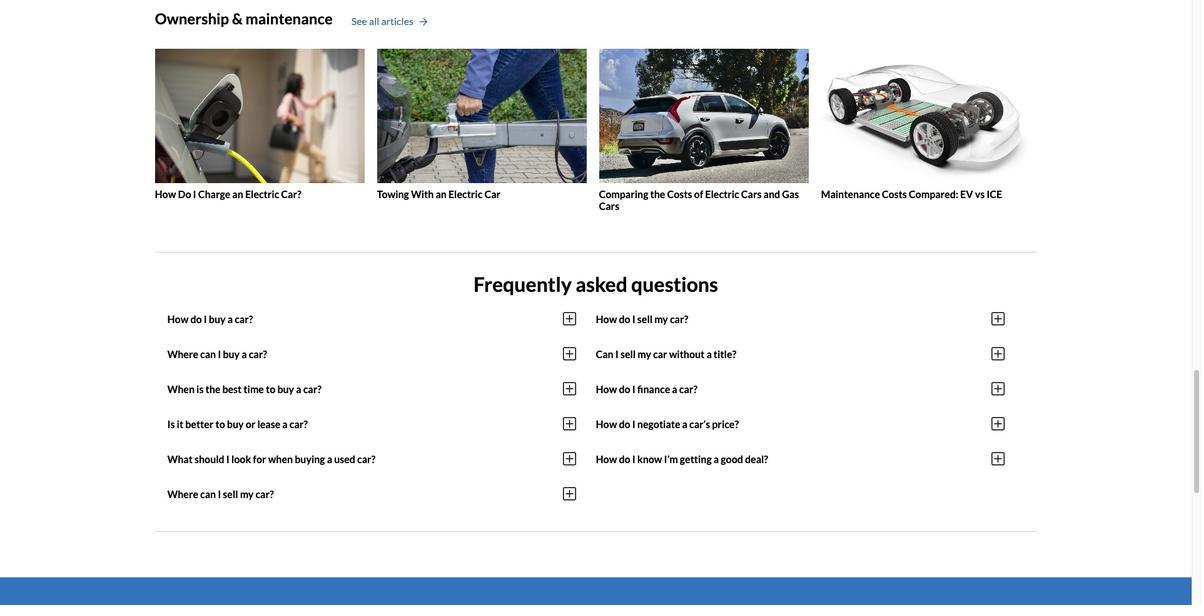 Task type: vqa. For each thing, say whether or not it's contained in the screenshot.
tips within the 'link'
no



Task type: locate. For each thing, give the bounding box(es) containing it.
1 vertical spatial to
[[216, 419, 225, 430]]

how do i buy a car? button
[[167, 302, 576, 337]]

can i sell my car without a title?
[[596, 348, 737, 360]]

2 electric from the left
[[449, 188, 483, 200]]

finance
[[638, 383, 670, 395]]

2 can from the top
[[200, 489, 216, 501]]

car?
[[235, 313, 253, 325], [670, 313, 689, 325], [249, 348, 267, 360], [303, 383, 322, 395], [679, 383, 698, 395], [290, 419, 308, 430], [357, 454, 376, 465], [256, 489, 274, 501]]

my down look
[[240, 489, 254, 501]]

1 horizontal spatial an
[[436, 188, 447, 200]]

plus square image for what should i look for when buying a used car?
[[563, 452, 576, 467]]

0 horizontal spatial my
[[240, 489, 254, 501]]

how up can at bottom
[[596, 313, 617, 325]]

is
[[167, 419, 175, 430]]

costs left the compared:
[[882, 188, 907, 200]]

2 horizontal spatial electric
[[705, 188, 740, 200]]

how do i sell my car?
[[596, 313, 689, 325]]

car?
[[281, 188, 301, 200]]

how for how do i negotiate a car's price?
[[596, 419, 617, 430]]

car? right lease
[[290, 419, 308, 430]]

where
[[167, 348, 198, 360], [167, 489, 198, 501]]

i right can at bottom
[[616, 348, 619, 360]]

maintenance costs compared: ev vs ice
[[821, 188, 1003, 200]]

1 horizontal spatial to
[[266, 383, 276, 395]]

can inside "dropdown button"
[[200, 489, 216, 501]]

car? right finance
[[679, 383, 698, 395]]

look
[[231, 454, 251, 465]]

0 horizontal spatial the
[[206, 383, 220, 395]]

plus square image
[[563, 312, 576, 327], [563, 347, 576, 362], [563, 382, 576, 397], [992, 382, 1005, 397], [992, 417, 1005, 432], [563, 452, 576, 467], [563, 487, 576, 502]]

do for know
[[619, 454, 631, 465]]

vs
[[975, 188, 985, 200]]

do left finance
[[619, 383, 631, 395]]

can inside dropdown button
[[200, 348, 216, 360]]

buy up best
[[223, 348, 240, 360]]

my inside "dropdown button"
[[240, 489, 254, 501]]

1 horizontal spatial my
[[638, 348, 651, 360]]

where for where can i sell my car?
[[167, 489, 198, 501]]

to right time
[[266, 383, 276, 395]]

plus square image inside what should i look for when buying a used car? dropdown button
[[563, 452, 576, 467]]

sell inside how do i sell my car? 'dropdown button'
[[638, 313, 653, 325]]

2 horizontal spatial sell
[[638, 313, 653, 325]]

1 horizontal spatial costs
[[882, 188, 907, 200]]

can for sell
[[200, 489, 216, 501]]

electric right of
[[705, 188, 740, 200]]

cars down comparing
[[599, 200, 620, 212]]

plus square image for is it better to buy or lease a car?
[[563, 417, 576, 432]]

i inside "dropdown button"
[[218, 489, 221, 501]]

0 vertical spatial can
[[200, 348, 216, 360]]

questions
[[631, 272, 718, 297]]

do left 'know'
[[619, 454, 631, 465]]

electric left car?
[[245, 188, 279, 200]]

maintenance costs compared: ev vs ice image
[[821, 49, 1031, 183]]

my left car
[[638, 348, 651, 360]]

costs inside comparing the costs of electric cars and gas cars
[[667, 188, 692, 200]]

where up when
[[167, 348, 198, 360]]

1 can from the top
[[200, 348, 216, 360]]

my
[[655, 313, 668, 325], [638, 348, 651, 360], [240, 489, 254, 501]]

i
[[193, 188, 196, 200], [204, 313, 207, 325], [632, 313, 636, 325], [218, 348, 221, 360], [616, 348, 619, 360], [632, 383, 636, 395], [632, 419, 636, 430], [226, 454, 230, 465], [632, 454, 636, 465], [218, 489, 221, 501]]

costs left of
[[667, 188, 692, 200]]

how for how do i know i'm getting a good deal?
[[596, 454, 617, 465]]

do left negotiate
[[619, 419, 631, 430]]

getting
[[680, 454, 712, 465]]

the
[[651, 188, 665, 200], [206, 383, 220, 395]]

1 vertical spatial sell
[[621, 348, 636, 360]]

plus square image inside is it better to buy or lease a car? dropdown button
[[563, 417, 576, 432]]

sell
[[638, 313, 653, 325], [621, 348, 636, 360], [223, 489, 238, 501]]

i left finance
[[632, 383, 636, 395]]

3 electric from the left
[[705, 188, 740, 200]]

the right is
[[206, 383, 220, 395]]

0 vertical spatial my
[[655, 313, 668, 325]]

towing with an electric car image
[[377, 49, 587, 183]]

see
[[352, 15, 367, 27]]

asked
[[576, 272, 628, 297]]

electric inside how do i charge an electric car? link
[[245, 188, 279, 200]]

can
[[596, 348, 614, 360]]

plus square image for how do i buy a car?
[[563, 312, 576, 327]]

a left used
[[327, 454, 332, 465]]

i down should
[[218, 489, 221, 501]]

how do i know i'm getting a good deal?
[[596, 454, 769, 465]]

1 where from the top
[[167, 348, 198, 360]]

do
[[191, 313, 202, 325], [619, 313, 631, 325], [619, 383, 631, 395], [619, 419, 631, 430], [619, 454, 631, 465]]

electric
[[245, 188, 279, 200], [449, 188, 483, 200], [705, 188, 740, 200]]

how
[[155, 188, 176, 200], [167, 313, 189, 325], [596, 313, 617, 325], [596, 383, 617, 395], [596, 419, 617, 430], [596, 454, 617, 465]]

car? right time
[[303, 383, 322, 395]]

my for where can i sell my car?
[[240, 489, 254, 501]]

car? down questions
[[670, 313, 689, 325]]

do for sell
[[619, 313, 631, 325]]

plus square image
[[992, 312, 1005, 327], [992, 347, 1005, 362], [563, 417, 576, 432], [992, 452, 1005, 467]]

how do i negotiate a car's price?
[[596, 419, 739, 430]]

1 costs from the left
[[667, 188, 692, 200]]

an right charge
[[232, 188, 243, 200]]

where down what
[[167, 489, 198, 501]]

plus square image for where can i sell my car?
[[563, 487, 576, 502]]

better
[[185, 419, 214, 430]]

can down should
[[200, 489, 216, 501]]

towing
[[377, 188, 409, 200]]

cars
[[741, 188, 762, 200], [599, 200, 620, 212]]

i left negotiate
[[632, 419, 636, 430]]

compared:
[[909, 188, 959, 200]]

comparing the costs of electric cars and gas cars link
[[599, 49, 809, 212]]

0 vertical spatial the
[[651, 188, 665, 200]]

comparing the costs of electric cars and gas cars image
[[599, 49, 809, 183]]

electric left car
[[449, 188, 483, 200]]

1 electric from the left
[[245, 188, 279, 200]]

can
[[200, 348, 216, 360], [200, 489, 216, 501]]

i right do
[[193, 188, 196, 200]]

a inside 'dropdown button'
[[682, 419, 688, 430]]

a right time
[[296, 383, 301, 395]]

best
[[222, 383, 242, 395]]

do for finance
[[619, 383, 631, 395]]

should
[[195, 454, 224, 465]]

i up where can i buy a car?
[[204, 313, 207, 325]]

sell up can i sell my car without a title?
[[638, 313, 653, 325]]

without
[[669, 348, 705, 360]]

car? right used
[[357, 454, 376, 465]]

0 horizontal spatial an
[[232, 188, 243, 200]]

sell right can at bottom
[[621, 348, 636, 360]]

i left look
[[226, 454, 230, 465]]

how up where can i buy a car?
[[167, 313, 189, 325]]

how left 'know'
[[596, 454, 617, 465]]

when
[[167, 383, 195, 395]]

how down can at bottom
[[596, 383, 617, 395]]

a
[[228, 313, 233, 325], [242, 348, 247, 360], [707, 348, 712, 360], [296, 383, 301, 395], [672, 383, 678, 395], [282, 419, 288, 430], [682, 419, 688, 430], [327, 454, 332, 465], [714, 454, 719, 465]]

maintenance costs compared: ev vs ice link
[[821, 49, 1031, 200]]

frequently asked questions
[[474, 272, 718, 297]]

how left negotiate
[[596, 419, 617, 430]]

2 horizontal spatial my
[[655, 313, 668, 325]]

to
[[266, 383, 276, 395], [216, 419, 225, 430]]

1 vertical spatial the
[[206, 383, 220, 395]]

i left 'know'
[[632, 454, 636, 465]]

ice
[[987, 188, 1003, 200]]

a left the car's
[[682, 419, 688, 430]]

sell inside where can i sell my car? "dropdown button"
[[223, 489, 238, 501]]

arrow right image
[[420, 18, 428, 26]]

0 horizontal spatial costs
[[667, 188, 692, 200]]

my inside 'dropdown button'
[[655, 313, 668, 325]]

1 horizontal spatial the
[[651, 188, 665, 200]]

what should i look for when buying a used car?
[[167, 454, 376, 465]]

car? up where can i buy a car?
[[235, 313, 253, 325]]

where inside dropdown button
[[167, 348, 198, 360]]

gas
[[782, 188, 799, 200]]

0 vertical spatial sell
[[638, 313, 653, 325]]

used
[[334, 454, 355, 465]]

plus square image inside where can i sell my car? "dropdown button"
[[563, 487, 576, 502]]

1 vertical spatial where
[[167, 489, 198, 501]]

where inside "dropdown button"
[[167, 489, 198, 501]]

car
[[653, 348, 667, 360]]

2 vertical spatial sell
[[223, 489, 238, 501]]

to right better
[[216, 419, 225, 430]]

do up where can i buy a car?
[[191, 313, 202, 325]]

car? down for
[[256, 489, 274, 501]]

how for how do i finance a car?
[[596, 383, 617, 395]]

plus square image inside the how do i buy a car? dropdown button
[[563, 312, 576, 327]]

plus square image inside when is the best time to buy a car? dropdown button
[[563, 382, 576, 397]]

time
[[244, 383, 264, 395]]

a left good
[[714, 454, 719, 465]]

how for how do i buy a car?
[[167, 313, 189, 325]]

1 horizontal spatial sell
[[621, 348, 636, 360]]

plus square image inside how do i know i'm getting a good deal? dropdown button
[[992, 452, 1005, 467]]

do down asked
[[619, 313, 631, 325]]

plus square image inside how do i sell my car? 'dropdown button'
[[992, 312, 1005, 327]]

1 vertical spatial my
[[638, 348, 651, 360]]

sell down look
[[223, 489, 238, 501]]

towing with an electric car
[[377, 188, 501, 200]]

&
[[232, 9, 243, 27]]

i up can i sell my car without a title?
[[632, 313, 636, 325]]

how left do
[[155, 188, 176, 200]]

an right with
[[436, 188, 447, 200]]

the right comparing
[[651, 188, 665, 200]]

car
[[485, 188, 501, 200]]

i'm
[[664, 454, 678, 465]]

maintenance
[[246, 9, 333, 27]]

plus square image for when is the best time to buy a car?
[[563, 382, 576, 397]]

how do i know i'm getting a good deal? button
[[596, 442, 1005, 477]]

0 horizontal spatial to
[[216, 419, 225, 430]]

2 vertical spatial my
[[240, 489, 254, 501]]

0 horizontal spatial electric
[[245, 188, 279, 200]]

deal?
[[745, 454, 769, 465]]

i for where can i buy a car?
[[218, 348, 221, 360]]

where can i sell my car? button
[[167, 477, 576, 512]]

my up car
[[655, 313, 668, 325]]

1 horizontal spatial cars
[[741, 188, 762, 200]]

how do i charge an electric car? link
[[155, 49, 365, 200]]

plus square image for how do i sell my car?
[[992, 312, 1005, 327]]

electric inside comparing the costs of electric cars and gas cars
[[705, 188, 740, 200]]

1 horizontal spatial electric
[[449, 188, 483, 200]]

plus square image inside where can i buy a car? dropdown button
[[563, 347, 576, 362]]

my for how do i sell my car?
[[655, 313, 668, 325]]

it
[[177, 419, 183, 430]]

electric inside towing with an electric car link
[[449, 188, 483, 200]]

where can i buy a car? button
[[167, 337, 576, 372]]

costs
[[667, 188, 692, 200], [882, 188, 907, 200]]

with
[[411, 188, 434, 200]]

buy
[[209, 313, 226, 325], [223, 348, 240, 360], [277, 383, 294, 395], [227, 419, 244, 430]]

ownership & maintenance
[[155, 9, 333, 27]]

how do i finance a car?
[[596, 383, 698, 395]]

0 horizontal spatial sell
[[223, 489, 238, 501]]

comparing the costs of electric cars and gas cars
[[599, 188, 799, 212]]

1 vertical spatial can
[[200, 489, 216, 501]]

plus square image inside the how do i negotiate a car's price? 'dropdown button'
[[992, 417, 1005, 432]]

price?
[[712, 419, 739, 430]]

can down how do i buy a car?
[[200, 348, 216, 360]]

plus square image inside how do i finance a car? dropdown button
[[992, 382, 1005, 397]]

comparing
[[599, 188, 649, 200]]

2 where from the top
[[167, 489, 198, 501]]

0 vertical spatial where
[[167, 348, 198, 360]]

i down how do i buy a car?
[[218, 348, 221, 360]]

a right finance
[[672, 383, 678, 395]]

what
[[167, 454, 193, 465]]

towing with an electric car link
[[377, 49, 587, 200]]

how for how do i charge an electric car?
[[155, 188, 176, 200]]

cars left and
[[741, 188, 762, 200]]

i for where can i sell my car?
[[218, 489, 221, 501]]

plus square image for can i sell my car without a title?
[[992, 347, 1005, 362]]

plus square image inside can i sell my car without a title? dropdown button
[[992, 347, 1005, 362]]

where can i buy a car?
[[167, 348, 267, 360]]



Task type: describe. For each thing, give the bounding box(es) containing it.
the inside dropdown button
[[206, 383, 220, 395]]

a right lease
[[282, 419, 288, 430]]

buy left or
[[227, 419, 244, 430]]

car? inside "dropdown button"
[[256, 489, 274, 501]]

know
[[638, 454, 662, 465]]

a up where can i buy a car?
[[228, 313, 233, 325]]

buy right time
[[277, 383, 294, 395]]

articles
[[381, 15, 414, 27]]

when
[[268, 454, 293, 465]]

how do i charge an electric car?
[[155, 188, 301, 200]]

1 an from the left
[[232, 188, 243, 200]]

do for negotiate
[[619, 419, 631, 430]]

do for buy
[[191, 313, 202, 325]]

how do i buy a car?
[[167, 313, 253, 325]]

frequently
[[474, 272, 572, 297]]

negotiate
[[638, 419, 681, 430]]

or
[[246, 419, 256, 430]]

car? up time
[[249, 348, 267, 360]]

maintenance
[[821, 188, 880, 200]]

i for what should i look for when buying a used car?
[[226, 454, 230, 465]]

where can i sell my car?
[[167, 489, 274, 501]]

see all articles link
[[352, 14, 428, 29]]

2 an from the left
[[436, 188, 447, 200]]

plus square image for how do i finance a car?
[[992, 382, 1005, 397]]

how do i finance a car? button
[[596, 372, 1005, 407]]

lease
[[257, 419, 280, 430]]

a left title?
[[707, 348, 712, 360]]

sell for where can i sell my car?
[[223, 489, 238, 501]]

for
[[253, 454, 266, 465]]

charge
[[198, 188, 230, 200]]

title?
[[714, 348, 737, 360]]

when is the best time to buy a car? button
[[167, 372, 576, 407]]

is it better to buy or lease a car? button
[[167, 407, 576, 442]]

buy up where can i buy a car?
[[209, 313, 226, 325]]

of
[[694, 188, 704, 200]]

where for where can i buy a car?
[[167, 348, 198, 360]]

how for how do i sell my car?
[[596, 313, 617, 325]]

a up when is the best time to buy a car?
[[242, 348, 247, 360]]

when is the best time to buy a car?
[[167, 383, 322, 395]]

i for how do i buy a car?
[[204, 313, 207, 325]]

i for how do i know i'm getting a good deal?
[[632, 454, 636, 465]]

all
[[369, 15, 379, 27]]

my inside dropdown button
[[638, 348, 651, 360]]

i for how do i finance a car?
[[632, 383, 636, 395]]

i for how do i sell my car?
[[632, 313, 636, 325]]

i for how do i negotiate a car's price?
[[632, 419, 636, 430]]

how do i charge an electric car? image
[[155, 49, 365, 183]]

what should i look for when buying a used car? button
[[167, 442, 576, 477]]

how do i sell my car? button
[[596, 302, 1005, 337]]

is it better to buy or lease a car?
[[167, 419, 308, 430]]

car's
[[690, 419, 710, 430]]

do
[[178, 188, 191, 200]]

plus square image for how do i know i'm getting a good deal?
[[992, 452, 1005, 467]]

plus square image for how do i negotiate a car's price?
[[992, 417, 1005, 432]]

sell inside can i sell my car without a title? dropdown button
[[621, 348, 636, 360]]

is
[[197, 383, 204, 395]]

see all articles
[[352, 15, 414, 27]]

0 vertical spatial to
[[266, 383, 276, 395]]

buying
[[295, 454, 325, 465]]

can for buy
[[200, 348, 216, 360]]

2 costs from the left
[[882, 188, 907, 200]]

plus square image for where can i buy a car?
[[563, 347, 576, 362]]

ev
[[961, 188, 973, 200]]

0 horizontal spatial cars
[[599, 200, 620, 212]]

i for how do i charge an electric car?
[[193, 188, 196, 200]]

how do i negotiate a car's price? button
[[596, 407, 1005, 442]]

good
[[721, 454, 743, 465]]

and
[[764, 188, 780, 200]]

the inside comparing the costs of electric cars and gas cars
[[651, 188, 665, 200]]

can i sell my car without a title? button
[[596, 337, 1005, 372]]

car? inside 'dropdown button'
[[670, 313, 689, 325]]

ownership
[[155, 9, 229, 27]]

sell for how do i sell my car?
[[638, 313, 653, 325]]



